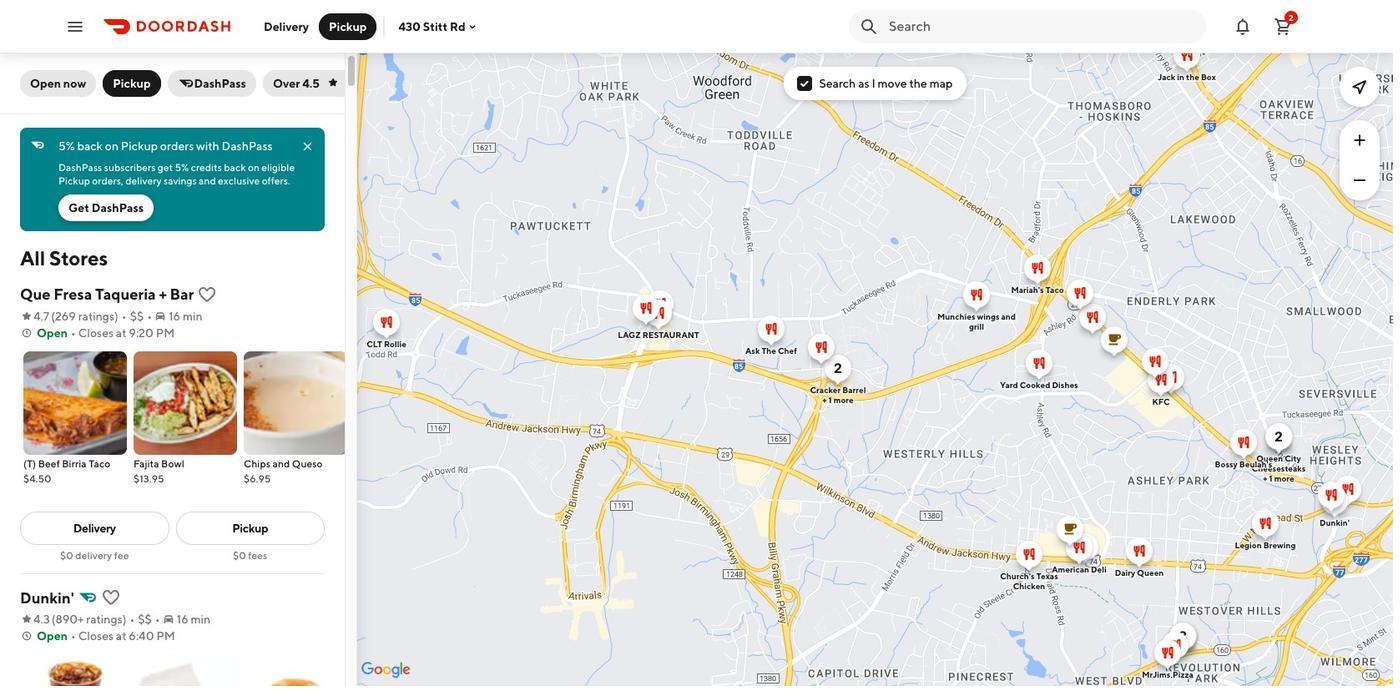 Task type: vqa. For each thing, say whether or not it's contained in the screenshot.
Your
no



Task type: describe. For each thing, give the bounding box(es) containing it.
fajita bowl $13.95
[[134, 458, 184, 485]]

with
[[196, 139, 219, 153]]

min for que fresa taqueria + bar
[[183, 310, 203, 323]]

pickup for the right pickup button
[[329, 20, 367, 33]]

min for dunkin'
[[191, 613, 211, 626]]

( 269 ratings )
[[51, 310, 118, 323]]

taco inside (t) beef birria taco $4.50
[[89, 458, 110, 470]]

open menu image
[[65, 16, 85, 36]]

over 4.5
[[273, 77, 320, 90]]

all
[[20, 246, 45, 270]]

over
[[273, 77, 300, 90]]

269
[[55, 310, 76, 323]]

$0 for pickup
[[233, 549, 246, 562]]

( for que fresa taqueria + bar
[[51, 310, 55, 323]]

que
[[20, 286, 51, 303]]

open now
[[30, 77, 86, 90]]

closes for dunkin'
[[78, 630, 114, 643]]

pickup up subscribers
[[121, 139, 158, 153]]

ratings for que fresa taqueria + bar
[[78, 310, 114, 323]]

birria
[[62, 458, 87, 470]]

taqueria
[[95, 286, 156, 303]]

average rating of 4.7 out of 5 element
[[20, 308, 49, 325]]

$0 for delivery
[[60, 549, 73, 562]]

• down 269
[[71, 326, 76, 340]]

fees
[[248, 549, 268, 562]]

$4.50
[[23, 473, 51, 485]]

• $$ for dunkin'
[[130, 613, 152, 626]]

(t)
[[23, 458, 36, 470]]

get
[[158, 161, 173, 174]]

0 horizontal spatial delivery
[[75, 549, 112, 562]]

delivery for delivery button
[[264, 20, 309, 33]]

and inside dashpass subscribers get 5% credits back on eligible pickup orders, delivery savings and exclusive offers.
[[199, 175, 216, 187]]

pickup for bottommost pickup button
[[113, 77, 151, 90]]

• up open • closes at 6:40 pm
[[155, 613, 160, 626]]

over 4.5 button
[[263, 70, 374, 97]]

open now button
[[20, 70, 96, 97]]

4.3
[[33, 613, 50, 626]]

click to add this store to your saved list image
[[101, 588, 121, 608]]

stitt
[[423, 20, 448, 33]]

bowl
[[161, 458, 184, 470]]

search as i move the map
[[820, 77, 953, 90]]

(t) beef birria taco $4.50
[[23, 458, 110, 485]]

430
[[399, 20, 421, 33]]

exclusive
[[218, 175, 260, 187]]

fee
[[114, 549, 129, 562]]

map
[[930, 77, 953, 90]]

as
[[859, 77, 870, 90]]

6:40
[[129, 630, 154, 643]]

1 vertical spatial pickup button
[[103, 70, 161, 97]]

16 for dunkin'
[[177, 613, 188, 626]]

pickup for pickup link
[[232, 522, 268, 535]]

5% back on pickup orders with dashpass
[[58, 139, 273, 153]]

que fresa taqueria + bar
[[20, 286, 194, 303]]

open • closes at 6:40 pm
[[37, 630, 175, 643]]

• up "9:20"
[[147, 310, 152, 323]]

4.7
[[33, 310, 49, 323]]

beef
[[38, 458, 60, 470]]

on inside dashpass subscribers get 5% credits back on eligible pickup orders, delivery savings and exclusive offers.
[[248, 161, 260, 174]]

$0 delivery fee
[[60, 549, 129, 562]]

$0 fees
[[233, 549, 268, 562]]

$6.95
[[244, 473, 271, 485]]

move
[[878, 77, 907, 90]]

delivery button
[[254, 13, 319, 40]]

get dashpass
[[68, 201, 144, 215]]

(t) beef birria taco image
[[23, 352, 127, 455]]

dashpass inside 'button'
[[92, 201, 144, 215]]

) for dunkin'
[[122, 613, 126, 626]]

ratings for dunkin'
[[86, 613, 122, 626]]

890+
[[56, 613, 84, 626]]

2 button
[[1267, 10, 1300, 43]]

delivery for delivery link
[[73, 522, 116, 535]]

0 horizontal spatial 5%
[[58, 139, 75, 153]]

open for dunkin'
[[37, 630, 68, 643]]

4.5
[[303, 77, 320, 90]]

chips and queso $6.95
[[244, 458, 323, 485]]

pickup inside dashpass subscribers get 5% credits back on eligible pickup orders, delivery savings and exclusive offers.
[[58, 175, 90, 187]]

16 for que fresa taqueria + bar
[[169, 310, 180, 323]]

430 stitt rd
[[399, 20, 466, 33]]

bar
[[170, 286, 194, 303]]

orders
[[160, 139, 194, 153]]

chips
[[244, 458, 271, 470]]

savings
[[164, 175, 197, 187]]

get
[[68, 201, 89, 215]]

all stores
[[20, 246, 108, 270]]

fresa
[[54, 286, 92, 303]]

now
[[63, 77, 86, 90]]



Task type: locate. For each thing, give the bounding box(es) containing it.
430 stitt rd button
[[399, 20, 479, 33]]

closes down ( 890+ ratings )
[[78, 630, 114, 643]]

pickup link
[[176, 512, 325, 545]]

on up exclusive
[[248, 161, 260, 174]]

back up exclusive
[[224, 161, 246, 174]]

• down taqueria
[[122, 310, 127, 323]]

dashpass subscribers get 5% credits back on eligible pickup orders, delivery savings and exclusive offers.
[[58, 161, 297, 187]]

0 vertical spatial 16
[[169, 310, 180, 323]]

•
[[122, 310, 127, 323], [147, 310, 152, 323], [71, 326, 76, 340], [130, 613, 135, 626], [155, 613, 160, 626], [71, 630, 76, 643]]

( 890+ ratings )
[[52, 613, 126, 626]]

on up subscribers
[[105, 139, 119, 153]]

0 horizontal spatial )
[[114, 310, 118, 323]]

pickup button left 430
[[319, 13, 377, 40]]

1 vertical spatial $$
[[138, 613, 152, 626]]

city
[[1285, 453, 1301, 463], [1285, 453, 1301, 463]]

0 vertical spatial pickup button
[[319, 13, 377, 40]]

0 horizontal spatial delivery
[[73, 522, 116, 535]]

1 vertical spatial min
[[191, 613, 211, 626]]

1 vertical spatial closes
[[78, 630, 114, 643]]

( right 4.3 in the left of the page
[[52, 613, 56, 626]]

• $$ up 6:40
[[130, 613, 152, 626]]

1 vertical spatial ratings
[[86, 613, 122, 626]]

dunkin'
[[1320, 518, 1350, 528], [1320, 518, 1350, 528], [20, 590, 74, 607]]

zoom in image
[[1350, 130, 1370, 150]]

pm right "9:20"
[[156, 326, 175, 340]]

) up open • closes at 6:40 pm
[[122, 613, 126, 626]]

at for dunkin'
[[116, 630, 127, 643]]

credits
[[191, 161, 222, 174]]

and
[[199, 175, 216, 187], [1001, 311, 1016, 321], [1001, 311, 1016, 321], [273, 458, 290, 470]]

0 vertical spatial open
[[30, 77, 61, 90]]

subscribers
[[104, 161, 156, 174]]

ratings up open • closes at 6:40 pm
[[86, 613, 122, 626]]

1 closes from the top
[[78, 326, 114, 340]]

at left 6:40
[[116, 630, 127, 643]]

1 at from the top
[[116, 326, 127, 340]]

1 $0 from the left
[[60, 549, 73, 562]]

pm right 6:40
[[156, 630, 175, 643]]

0 horizontal spatial back
[[77, 139, 103, 153]]

0 vertical spatial closes
[[78, 326, 114, 340]]

open left now
[[30, 77, 61, 90]]

mariah's taco
[[1011, 285, 1064, 295], [1011, 285, 1064, 295]]

1 vertical spatial on
[[248, 161, 260, 174]]

1 horizontal spatial )
[[122, 613, 126, 626]]

fajita bowl image
[[134, 352, 237, 455]]

taco
[[1046, 285, 1064, 295], [1046, 285, 1064, 295], [89, 458, 110, 470]]

dashpass inside button
[[194, 77, 246, 90]]

(
[[51, 310, 55, 323], [52, 613, 56, 626]]

1 horizontal spatial delivery
[[264, 20, 309, 33]]

2
[[1289, 12, 1294, 22]]

pickup up get
[[58, 175, 90, 187]]

$$ for que fresa taqueria + bar
[[130, 310, 144, 323]]

5% up get
[[58, 139, 75, 153]]

0 vertical spatial $$
[[130, 310, 144, 323]]

closes down the ( 269 ratings )
[[78, 326, 114, 340]]

2 at from the top
[[116, 630, 127, 643]]

dashpass down 'orders,'
[[92, 201, 144, 215]]

$0
[[60, 549, 73, 562], [233, 549, 246, 562]]

chips and queso image
[[244, 352, 347, 455]]

• $$
[[122, 310, 144, 323], [130, 613, 152, 626]]

5% inside dashpass subscribers get 5% credits back on eligible pickup orders, delivery savings and exclusive offers.
[[175, 161, 189, 174]]

pm
[[156, 326, 175, 340], [156, 630, 175, 643]]

1 horizontal spatial on
[[248, 161, 260, 174]]

pm for dunkin'
[[156, 630, 175, 643]]

search
[[820, 77, 856, 90]]

$13.95
[[134, 473, 164, 485]]

cheesesteaks
[[1252, 463, 1306, 473], [1252, 463, 1306, 473]]

1 vertical spatial )
[[122, 613, 126, 626]]

4 items, open order cart image
[[1273, 16, 1293, 36]]

0 vertical spatial back
[[77, 139, 103, 153]]

delivery up $0 delivery fee
[[73, 522, 116, 535]]

open inside 'button'
[[30, 77, 61, 90]]

beulah's
[[1239, 459, 1272, 469], [1239, 459, 1272, 469]]

more
[[833, 395, 854, 405], [833, 395, 854, 405], [1274, 473, 1294, 483], [1274, 473, 1294, 483]]

1 vertical spatial pm
[[156, 630, 175, 643]]

open
[[30, 77, 61, 90], [37, 326, 68, 340], [37, 630, 68, 643]]

munchies wings and grill
[[937, 311, 1016, 331], [937, 311, 1016, 331]]

0 vertical spatial min
[[183, 310, 203, 323]]

rollie
[[384, 339, 406, 349], [384, 339, 406, 349]]

• $$ up "9:20"
[[122, 310, 144, 323]]

Store search: begin typing to search for stores available on DoorDash text field
[[889, 17, 1197, 35]]

recenter the map image
[[1350, 77, 1370, 97]]

legion brewing
[[1235, 540, 1296, 550], [1235, 540, 1296, 550]]

closes for que fresa taqueria + bar
[[78, 326, 114, 340]]

queso
[[292, 458, 323, 470]]

( right 4.7
[[51, 310, 55, 323]]

fajita
[[134, 458, 159, 470]]

powered by google image
[[362, 662, 411, 679]]

16 min for dunkin'
[[177, 613, 211, 626]]

5% up savings
[[175, 161, 189, 174]]

Search as I move the map checkbox
[[798, 76, 813, 91]]

yard cooked dishes
[[1000, 380, 1078, 390], [1000, 380, 1078, 390]]

the
[[1186, 72, 1199, 82], [1186, 72, 1199, 82], [910, 77, 928, 90]]

$0 left fees
[[233, 549, 246, 562]]

map region
[[341, 0, 1394, 686]]

back inside dashpass subscribers get 5% credits back on eligible pickup orders, delivery savings and exclusive offers.
[[224, 161, 246, 174]]

jack
[[1158, 72, 1176, 82], [1158, 72, 1176, 82]]

dashpass up 'orders,'
[[58, 161, 102, 174]]

16
[[169, 310, 180, 323], [177, 613, 188, 626]]

1 horizontal spatial $0
[[233, 549, 246, 562]]

orders,
[[92, 175, 123, 187]]

ratings
[[78, 310, 114, 323], [86, 613, 122, 626]]

pm for que fresa taqueria + bar
[[156, 326, 175, 340]]

$$ up 6:40
[[138, 613, 152, 626]]

9:20
[[129, 326, 154, 340]]

ratings up open • closes at 9:20 pm
[[78, 310, 114, 323]]

0 vertical spatial delivery
[[125, 175, 162, 187]]

2 $0 from the left
[[233, 549, 246, 562]]

average rating of 4.3 out of 5 element
[[20, 611, 50, 628]]

1 ( from the top
[[51, 310, 55, 323]]

0 horizontal spatial pickup button
[[103, 70, 161, 97]]

pickup up $0 fees
[[232, 522, 268, 535]]

delivery down delivery link
[[75, 549, 112, 562]]

grill
[[969, 321, 984, 331], [969, 321, 984, 331]]

0 vertical spatial (
[[51, 310, 55, 323]]

2 ( from the top
[[52, 613, 56, 626]]

queen city cheesesteaks + 1 more
[[1252, 453, 1306, 483], [1252, 453, 1306, 483]]

chicken
[[1013, 581, 1045, 591], [1013, 581, 1045, 591]]

1 vertical spatial (
[[52, 613, 56, 626]]

( for dunkin'
[[52, 613, 56, 626]]

1 vertical spatial at
[[116, 630, 127, 643]]

) up open • closes at 9:20 pm
[[114, 310, 118, 323]]

delivery up 'over' at left top
[[264, 20, 309, 33]]

delivery link
[[20, 512, 169, 545]]

1 vertical spatial back
[[224, 161, 246, 174]]

texas
[[1036, 571, 1058, 581], [1036, 571, 1058, 581]]

1 vertical spatial 16 min
[[177, 613, 211, 626]]

0 vertical spatial on
[[105, 139, 119, 153]]

church's
[[1000, 571, 1035, 581], [1000, 571, 1035, 581]]

and inside chips and queso $6.95
[[273, 458, 290, 470]]

min
[[183, 310, 203, 323], [191, 613, 211, 626]]

open for que fresa taqueria + bar
[[37, 326, 68, 340]]

offers.
[[262, 175, 290, 187]]

0 horizontal spatial $0
[[60, 549, 73, 562]]

dashpass button
[[167, 70, 256, 97]]

open down 4.7
[[37, 326, 68, 340]]

1 vertical spatial 5%
[[175, 161, 189, 174]]

• $$ for que fresa taqueria + bar
[[122, 310, 144, 323]]

get dashpass button
[[58, 195, 154, 221]]

0 vertical spatial delivery
[[264, 20, 309, 33]]

1 vertical spatial • $$
[[130, 613, 152, 626]]

zoom out image
[[1350, 170, 1370, 190]]

$$ up "9:20"
[[130, 310, 144, 323]]

0 vertical spatial 5%
[[58, 139, 75, 153]]

dashpass up with
[[194, 77, 246, 90]]

1
[[828, 395, 832, 405], [828, 395, 832, 405], [1269, 473, 1273, 483], [1269, 473, 1273, 483]]

dashpass up exclusive
[[222, 139, 273, 153]]

delivery inside dashpass subscribers get 5% credits back on eligible pickup orders, delivery savings and exclusive offers.
[[125, 175, 162, 187]]

open down 4.3 in the left of the page
[[37, 630, 68, 643]]

5%
[[58, 139, 75, 153], [175, 161, 189, 174]]

american
[[1052, 564, 1089, 574], [1052, 564, 1089, 574]]

0 vertical spatial )
[[114, 310, 118, 323]]

back up 'orders,'
[[77, 139, 103, 153]]

pickup right delivery button
[[329, 20, 367, 33]]

delivery inside button
[[264, 20, 309, 33]]

at
[[116, 326, 127, 340], [116, 630, 127, 643]]

stores
[[49, 246, 108, 270]]

1 horizontal spatial 5%
[[175, 161, 189, 174]]

0 vertical spatial ratings
[[78, 310, 114, 323]]

• down 890+
[[71, 630, 76, 643]]

dashpass inside dashpass subscribers get 5% credits back on eligible pickup orders, delivery savings and exclusive offers.
[[58, 161, 102, 174]]

open • closes at 9:20 pm
[[37, 326, 175, 340]]

bossy beulah's
[[1215, 459, 1272, 469], [1215, 459, 1272, 469]]

)
[[114, 310, 118, 323], [122, 613, 126, 626]]

jack in the box
[[1158, 72, 1216, 82], [1158, 72, 1216, 82]]

rd
[[450, 20, 466, 33]]

delivery down subscribers
[[125, 175, 162, 187]]

kfc
[[1152, 397, 1170, 407], [1152, 397, 1170, 407]]

at for que fresa taqueria + bar
[[116, 326, 127, 340]]

back
[[77, 139, 103, 153], [224, 161, 246, 174]]

0 vertical spatial at
[[116, 326, 127, 340]]

1 vertical spatial 16
[[177, 613, 188, 626]]

eligible
[[262, 161, 295, 174]]

pickup button
[[319, 13, 377, 40], [103, 70, 161, 97]]

1 horizontal spatial delivery
[[125, 175, 162, 187]]

+
[[159, 286, 167, 303], [822, 395, 827, 405], [822, 395, 827, 405], [1263, 473, 1268, 483], [1263, 473, 1268, 483]]

1 vertical spatial delivery
[[73, 522, 116, 535]]

pickup right now
[[113, 77, 151, 90]]

munchies
[[937, 311, 975, 321], [937, 311, 975, 321]]

0 vertical spatial 16 min
[[169, 310, 203, 323]]

notification bell image
[[1233, 16, 1253, 36]]

i
[[872, 77, 876, 90]]

1 vertical spatial open
[[37, 326, 68, 340]]

1 vertical spatial delivery
[[75, 549, 112, 562]]

dairy queen
[[1115, 568, 1164, 578], [1115, 568, 1164, 578]]

• up 6:40
[[130, 613, 135, 626]]

0 vertical spatial pm
[[156, 326, 175, 340]]

closes
[[78, 326, 114, 340], [78, 630, 114, 643]]

pickup button right now
[[103, 70, 161, 97]]

0 horizontal spatial on
[[105, 139, 119, 153]]

click to add this store to your saved list image
[[197, 285, 217, 305]]

ask the chef
[[745, 346, 797, 356], [745, 346, 797, 356]]

barrel
[[842, 385, 866, 395], [842, 385, 866, 395]]

0 vertical spatial • $$
[[122, 310, 144, 323]]

1 horizontal spatial back
[[224, 161, 246, 174]]

clt
[[366, 339, 382, 349], [366, 339, 382, 349]]

$$ for dunkin'
[[138, 613, 152, 626]]

16 min for que fresa taqueria + bar
[[169, 310, 203, 323]]

2 vertical spatial open
[[37, 630, 68, 643]]

$$
[[130, 310, 144, 323], [138, 613, 152, 626]]

queen
[[1256, 453, 1283, 463], [1256, 453, 1283, 463], [1137, 568, 1164, 578], [1137, 568, 1164, 578]]

) for que fresa taqueria + bar
[[114, 310, 118, 323]]

1 horizontal spatial pickup button
[[319, 13, 377, 40]]

$0 down delivery link
[[60, 549, 73, 562]]

cracker barrel + 1 more
[[810, 385, 866, 405], [810, 385, 866, 405]]

at left "9:20"
[[116, 326, 127, 340]]

2 closes from the top
[[78, 630, 114, 643]]



